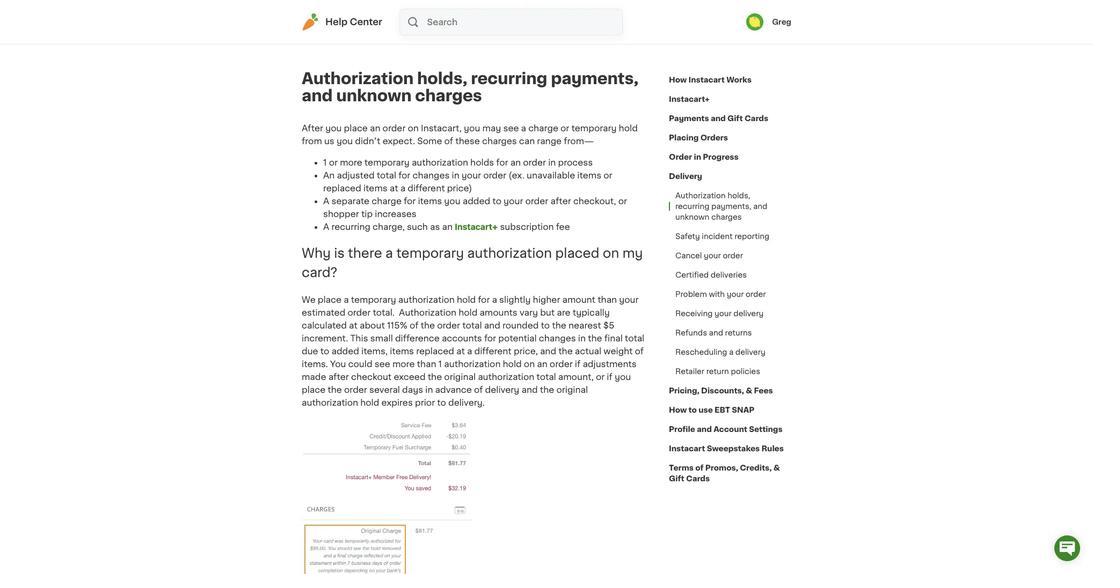 Task type: vqa. For each thing, say whether or not it's contained in the screenshot.
Hydration inside 'prime hydration lemon lime sports drink 8 x 16.9 fl oz'
no



Task type: describe. For each thing, give the bounding box(es) containing it.
items down adjusted
[[363, 184, 387, 193]]

1 horizontal spatial cards
[[745, 115, 768, 122]]

charge,
[[373, 223, 405, 231]]

nearest
[[568, 321, 601, 330]]

than inside the this small difference accounts for potential changes in the final total due to added items, items replaced at a different price, and the actual weight of items. you could see more than 1 authorization hold on an order if adjustments made after checkout exceed the original authorization total amount, or if you place the order several days in advance of delivery and the original authorization hold expires prior to delivery.
[[417, 360, 436, 369]]

process
[[558, 158, 593, 167]]

rounded
[[502, 321, 539, 330]]

amounts
[[480, 309, 517, 317]]

shopper
[[323, 210, 359, 218]]

we place a temporary authorization hold for a slightly higher amount than your estimated order total.  authorization hold amounts vary but are typically calculated at about 115% of the order total and rounded to the nearest $5 increment.
[[302, 296, 639, 343]]

your down "(ex."
[[504, 197, 523, 206]]

account
[[714, 426, 747, 434]]

items up as
[[418, 197, 442, 206]]

certified
[[675, 272, 709, 279]]

some
[[417, 137, 442, 145]]

0 horizontal spatial authorization holds, recurring payments, and unknown charges
[[302, 71, 638, 104]]

authorization down made at the left bottom of page
[[302, 399, 358, 407]]

order
[[669, 154, 692, 161]]

115%
[[387, 321, 407, 330]]

order up subscription
[[525, 197, 548, 206]]

authorization down price,
[[478, 373, 534, 382]]

profile and account settings link
[[669, 420, 783, 440]]

0 vertical spatial holds,
[[417, 71, 467, 86]]

made
[[302, 373, 326, 382]]

0 horizontal spatial if
[[575, 360, 580, 369]]

of inside terms of promos, credits, & gift cards
[[695, 465, 704, 472]]

order up accounts
[[437, 321, 460, 330]]

than inside we place a temporary authorization hold for a slightly higher amount than your estimated order total.  authorization hold amounts vary but are typically calculated at about 115% of the order total and rounded to the nearest $5 increment.
[[598, 296, 617, 304]]

of right "weight"
[[635, 347, 644, 356]]

recurring inside 1 or more temporary authorization holds for an order in process an adjusted total for changes in your order (ex. unavailable items or replaced items at a different price) a separate charge for items you added to your order after checkout, or shopper tip increases a recurring charge, such as an instacart+ subscription fee
[[331, 223, 370, 231]]

payments and gift cards
[[669, 115, 768, 122]]

(ex.
[[508, 171, 524, 180]]

gift inside terms of promos, credits, & gift cards
[[669, 476, 684, 483]]

and down price,
[[522, 386, 538, 394]]

certified deliveries link
[[669, 266, 753, 285]]

1 vertical spatial if
[[607, 373, 612, 382]]

on inside the this small difference accounts for potential changes in the final total due to added items, items replaced at a different price, and the actual weight of items. you could see more than 1 authorization hold on an order if adjustments made after checkout exceed the original authorization total amount, or if you place the order several days in advance of delivery and the original authorization hold expires prior to delivery.
[[524, 360, 535, 369]]

for right holds
[[496, 158, 508, 167]]

cancel your order
[[675, 252, 743, 260]]

advance
[[435, 386, 472, 394]]

amount
[[562, 296, 595, 304]]

to inside "link"
[[689, 407, 697, 414]]

deliveries
[[711, 272, 747, 279]]

rescheduling
[[675, 349, 727, 356]]

an up "(ex."
[[510, 158, 521, 167]]

of inside "after you place an order on instacart, you may see a charge or temporary hold from us you didn't expect. some of these charges can range from—"
[[444, 137, 453, 145]]

and up reporting
[[753, 203, 767, 210]]

instacart,
[[421, 124, 462, 133]]

or inside the this small difference accounts for potential changes in the final total due to added items, items replaced at a different price, and the actual weight of items. you could see more than 1 authorization hold on an order if adjustments made after checkout exceed the original authorization total amount, or if you place the order several days in advance of delivery and the original authorization hold expires prior to delivery.
[[596, 373, 605, 382]]

how to use ebt snap link
[[669, 401, 754, 420]]

fees
[[754, 388, 773, 395]]

and down receiving your delivery 'link'
[[709, 330, 723, 337]]

order up unavailable
[[523, 158, 546, 167]]

see inside "after you place an order on instacart, you may see a charge or temporary hold from us you didn't expect. some of these charges can range from—"
[[503, 124, 519, 133]]

greg link
[[746, 13, 791, 31]]

place inside the this small difference accounts for potential changes in the final total due to added items, items replaced at a different price, and the actual weight of items. you could see more than 1 authorization hold on an order if adjustments made after checkout exceed the original authorization total amount, or if you place the order several days in advance of delivery and the original authorization hold expires prior to delivery.
[[302, 386, 325, 394]]

policies
[[731, 368, 760, 376]]

after inside 1 or more temporary authorization holds for an order in process an adjusted total for changes in your order (ex. unavailable items or replaced items at a different price) a separate charge for items you added to your order after checkout, or shopper tip increases a recurring charge, such as an instacart+ subscription fee
[[551, 197, 571, 206]]

delivery link
[[669, 167, 702, 186]]

a up amounts
[[492, 296, 497, 304]]

you inside the this small difference accounts for potential changes in the final total due to added items, items replaced at a different price, and the actual weight of items. you could see more than 1 authorization hold on an order if adjustments made after checkout exceed the original authorization total amount, or if you place the order several days in advance of delivery and the original authorization hold expires prior to delivery.
[[615, 373, 631, 382]]

discounts,
[[701, 388, 744, 395]]

to inside 1 or more temporary authorization holds for an order in process an adjusted total for changes in your order (ex. unavailable items or replaced items at a different price) a separate charge for items you added to your order after checkout, or shopper tip increases a recurring charge, such as an instacart+ subscription fee
[[492, 197, 501, 206]]

items.
[[302, 360, 328, 369]]

delivery inside the this small difference accounts for potential changes in the final total due to added items, items replaced at a different price, and the actual weight of items. you could see more than 1 authorization hold on an order if adjustments made after checkout exceed the original authorization total amount, or if you place the order several days in advance of delivery and the original authorization hold expires prior to delivery.
[[485, 386, 519, 394]]

added inside the this small difference accounts for potential changes in the final total due to added items, items replaced at a different price, and the actual weight of items. you could see more than 1 authorization hold on an order if adjustments made after checkout exceed the original authorization total amount, or if you place the order several days in advance of delivery and the original authorization hold expires prior to delivery.
[[331, 347, 359, 356]]

your inside "cancel your order" link
[[704, 252, 721, 260]]

after
[[302, 124, 323, 133]]

rescheduling a delivery link
[[669, 343, 772, 362]]

potential
[[498, 334, 537, 343]]

order up about
[[348, 309, 371, 317]]

changes inside 1 or more temporary authorization holds for an order in process an adjusted total for changes in your order (ex. unavailable items or replaced items at a different price) a separate charge for items you added to your order after checkout, or shopper tip increases a recurring charge, such as an instacart+ subscription fee
[[413, 171, 450, 180]]

my
[[622, 247, 643, 260]]

0 vertical spatial authorization
[[302, 71, 414, 86]]

in down "nearest" in the bottom of the page
[[578, 334, 586, 343]]

items,
[[361, 347, 388, 356]]

order up amount,
[[550, 360, 573, 369]]

rules
[[762, 446, 784, 453]]

instacart image
[[302, 13, 319, 31]]

after inside the this small difference accounts for potential changes in the final total due to added items, items replaced at a different price, and the actual weight of items. you could see more than 1 authorization hold on an order if adjustments made after checkout exceed the original authorization total amount, or if you place the order several days in advance of delivery and the original authorization hold expires prior to delivery.
[[328, 373, 349, 382]]

for inside we place a temporary authorization hold for a slightly higher amount than your estimated order total.  authorization hold amounts vary but are typically calculated at about 115% of the order total and rounded to the nearest $5 increment.
[[478, 296, 490, 304]]

1 inside 1 or more temporary authorization holds for an order in process an adjusted total for changes in your order (ex. unavailable items or replaced items at a different price) a separate charge for items you added to your order after checkout, or shopper tip increases a recurring charge, such as an instacart+ subscription fee
[[323, 158, 327, 167]]

we
[[302, 296, 316, 304]]

1 vertical spatial authorization
[[675, 192, 726, 200]]

for down expect. at the left of the page
[[398, 171, 410, 180]]

adjusted
[[337, 171, 375, 180]]

there
[[348, 247, 382, 260]]

a inside 1 or more temporary authorization holds for an order in process an adjusted total for changes in your order (ex. unavailable items or replaced items at a different price) a separate charge for items you added to your order after checkout, or shopper tip increases a recurring charge, such as an instacart+ subscription fee
[[400, 184, 405, 193]]

instacart+ inside 1 or more temporary authorization holds for an order in process an adjusted total for changes in your order (ex. unavailable items or replaced items at a different price) a separate charge for items you added to your order after checkout, or shopper tip increases a recurring charge, such as an instacart+ subscription fee
[[455, 222, 498, 232]]

to right prior
[[437, 399, 446, 407]]

payments and gift cards link
[[669, 109, 768, 128]]

works
[[726, 76, 752, 84]]

0 horizontal spatial original
[[444, 373, 476, 382]]

payments
[[669, 115, 709, 122]]

help center
[[325, 18, 382, 26]]

refunds
[[675, 330, 707, 337]]

total inside we place a temporary authorization hold for a slightly higher amount than your estimated order total.  authorization hold amounts vary but are typically calculated at about 115% of the order total and rounded to the nearest $5 increment.
[[462, 321, 482, 330]]

certified deliveries
[[675, 272, 747, 279]]

$5
[[603, 321, 614, 330]]

you
[[330, 360, 346, 369]]

authorization inside 1 or more temporary authorization holds for an order in process an adjusted total for changes in your order (ex. unavailable items or replaced items at a different price) a separate charge for items you added to your order after checkout, or shopper tip increases a recurring charge, such as an instacart+ subscription fee
[[412, 158, 468, 167]]

more inside 1 or more temporary authorization holds for an order in process an adjusted total for changes in your order (ex. unavailable items or replaced items at a different price) a separate charge for items you added to your order after checkout, or shopper tip increases a recurring charge, such as an instacart+ subscription fee
[[340, 158, 362, 167]]

order down holds
[[483, 171, 506, 180]]

pricing, discounts, & fees link
[[669, 382, 773, 401]]

pricing,
[[669, 388, 699, 395]]

0 vertical spatial instacart
[[689, 76, 725, 84]]

or up checkout,
[[604, 171, 612, 180]]

total up "weight"
[[625, 334, 644, 343]]

at inside the this small difference accounts for potential changes in the final total due to added items, items replaced at a different price, and the actual weight of items. you could see more than 1 authorization hold on an order if adjustments made after checkout exceed the original authorization total amount, or if you place the order several days in advance of delivery and the original authorization hold expires prior to delivery.
[[456, 347, 465, 356]]

at inside 1 or more temporary authorization holds for an order in process an adjusted total for changes in your order (ex. unavailable items or replaced items at a different price) a separate charge for items you added to your order after checkout, or shopper tip increases a recurring charge, such as an instacart+ subscription fee
[[390, 184, 398, 193]]

charge inside "after you place an order on instacart, you may see a charge or temporary hold from us you didn't expect. some of these charges can range from—"
[[528, 124, 558, 133]]

you up these
[[464, 124, 480, 133]]

estimated
[[302, 309, 345, 317]]

orders
[[700, 134, 728, 142]]

from—
[[564, 137, 594, 145]]

delivery for rescheduling a delivery
[[735, 349, 765, 356]]

these
[[455, 137, 480, 145]]

but
[[540, 309, 555, 317]]

progress
[[703, 154, 738, 161]]

days
[[402, 386, 423, 394]]

0 horizontal spatial instacart+ link
[[455, 222, 498, 232]]

final
[[604, 334, 623, 343]]

slightly
[[499, 296, 531, 304]]

is
[[334, 247, 345, 260]]

0 vertical spatial instacart+ link
[[669, 90, 710, 109]]

you right us
[[337, 137, 353, 145]]

a inside "after you place an order on instacart, you may see a charge or temporary hold from us you didn't expect. some of these charges can range from—"
[[521, 124, 526, 133]]

for inside the this small difference accounts for potential changes in the final total due to added items, items replaced at a different price, and the actual weight of items. you could see more than 1 authorization hold on an order if adjustments made after checkout exceed the original authorization total amount, or if you place the order several days in advance of delivery and the original authorization hold expires prior to delivery.
[[484, 334, 496, 343]]

changes inside the this small difference accounts for potential changes in the final total due to added items, items replaced at a different price, and the actual weight of items. you could see more than 1 authorization hold on an order if adjustments made after checkout exceed the original authorization total amount, or if you place the order several days in advance of delivery and the original authorization hold expires prior to delivery.
[[539, 334, 576, 343]]

2 vertical spatial charges
[[711, 214, 742, 221]]

your inside we place a temporary authorization hold for a slightly higher amount than your estimated order total.  authorization hold amounts vary but are typically calculated at about 115% of the order total and rounded to the nearest $5 increment.
[[619, 296, 639, 304]]

retailer
[[675, 368, 704, 376]]

items down process
[[577, 171, 601, 180]]

return
[[706, 368, 729, 376]]

0 vertical spatial unknown
[[336, 88, 412, 104]]

safety
[[675, 233, 700, 241]]

fee
[[556, 223, 570, 231]]

ebt
[[715, 407, 730, 414]]

in up 'price)'
[[452, 171, 459, 180]]

delivery
[[669, 173, 702, 180]]

placing
[[669, 134, 699, 142]]

of up delivery.
[[474, 386, 483, 394]]

several
[[369, 386, 400, 394]]

0 vertical spatial charges
[[415, 88, 482, 104]]

weight
[[604, 347, 633, 356]]

order up deliveries
[[723, 252, 743, 260]]

accounts
[[442, 334, 482, 343]]

at inside we place a temporary authorization hold for a slightly higher amount than your estimated order total.  authorization hold amounts vary but are typically calculated at about 115% of the order total and rounded to the nearest $5 increment.
[[349, 321, 357, 330]]

& inside terms of promos, credits, & gift cards
[[773, 465, 780, 472]]

on inside why is there a temporary authorization placed on my card?
[[603, 247, 619, 260]]

1 horizontal spatial payments,
[[711, 203, 751, 210]]

in up prior
[[425, 386, 433, 394]]

authorization holds, recurring payments, and unknown charges link
[[669, 186, 791, 227]]

how instacart works link
[[669, 70, 752, 90]]

temporary inside 1 or more temporary authorization holds for an order in process an adjusted total for changes in your order (ex. unavailable items or replaced items at a different price) a separate charge for items you added to your order after checkout, or shopper tip increases a recurring charge, such as an instacart+ subscription fee
[[364, 158, 410, 167]]

range
[[537, 137, 562, 145]]

cards inside terms of promos, credits, & gift cards
[[686, 476, 710, 483]]

exceed
[[394, 373, 425, 382]]

and up orders
[[711, 115, 726, 122]]

1 horizontal spatial original
[[556, 386, 588, 394]]

see inside the this small difference accounts for potential changes in the final total due to added items, items replaced at a different price, and the actual weight of items. you could see more than 1 authorization hold on an order if adjustments made after checkout exceed the original authorization total amount, or if you place the order several days in advance of delivery and the original authorization hold expires prior to delivery.
[[375, 360, 390, 369]]

refunds and returns link
[[669, 324, 758, 343]]

an inside the this small difference accounts for potential changes in the final total due to added items, items replaced at a different price, and the actual weight of items. you could see more than 1 authorization hold on an order if adjustments made after checkout exceed the original authorization total amount, or if you place the order several days in advance of delivery and the original authorization hold expires prior to delivery.
[[537, 360, 547, 369]]

charge inside 1 or more temporary authorization holds for an order in process an adjusted total for changes in your order (ex. unavailable items or replaced items at a different price) a separate charge for items you added to your order after checkout, or shopper tip increases a recurring charge, such as an instacart+ subscription fee
[[372, 197, 402, 206]]

promos,
[[705, 465, 738, 472]]

snap
[[732, 407, 754, 414]]

of inside we place a temporary authorization hold for a slightly higher amount than your estimated order total.  authorization hold amounts vary but are typically calculated at about 115% of the order total and rounded to the nearest $5 increment.
[[410, 321, 418, 330]]



Task type: locate. For each thing, give the bounding box(es) containing it.
0 horizontal spatial &
[[746, 388, 752, 395]]

a down returns
[[729, 349, 733, 356]]

unknown
[[336, 88, 412, 104], [675, 214, 709, 221]]

how for how instacart works
[[669, 76, 687, 84]]

0 horizontal spatial at
[[349, 321, 357, 330]]

help center link
[[302, 13, 382, 31]]

how instacart works
[[669, 76, 752, 84]]

refunds and returns
[[675, 330, 752, 337]]

1 vertical spatial instacart
[[669, 446, 705, 453]]

place inside "after you place an order on instacart, you may see a charge or temporary hold from us you didn't expect. some of these charges can range from—"
[[344, 124, 368, 133]]

1 horizontal spatial unknown
[[675, 214, 709, 221]]

0 vertical spatial added
[[463, 197, 490, 206]]

1 vertical spatial added
[[331, 347, 359, 356]]

0 vertical spatial on
[[408, 124, 419, 133]]

checkout,
[[573, 197, 616, 206]]

1 horizontal spatial after
[[551, 197, 571, 206]]

replaced down difference
[[416, 347, 454, 356]]

instacart left works
[[689, 76, 725, 84]]

if down adjustments
[[607, 373, 612, 382]]

you down adjustments
[[615, 373, 631, 382]]

prior
[[415, 399, 435, 407]]

0 vertical spatial a
[[323, 197, 329, 206]]

order down deliveries
[[746, 291, 766, 298]]

returns
[[725, 330, 752, 337]]

a inside the this small difference accounts for potential changes in the final total due to added items, items replaced at a different price, and the actual weight of items. you could see more than 1 authorization hold on an order if adjustments made after checkout exceed the original authorization total amount, or if you place the order several days in advance of delivery and the original authorization hold expires prior to delivery.
[[467, 347, 472, 356]]

you inside 1 or more temporary authorization holds for an order in process an adjusted total for changes in your order (ex. unavailable items or replaced items at a different price) a separate charge for items you added to your order after checkout, or shopper tip increases a recurring charge, such as an instacart+ subscription fee
[[444, 197, 460, 206]]

changes up 'price)'
[[413, 171, 450, 180]]

0 vertical spatial more
[[340, 158, 362, 167]]

recurring up may
[[471, 71, 547, 86]]

how
[[669, 76, 687, 84], [669, 407, 687, 414]]

if up amount,
[[575, 360, 580, 369]]

actual
[[575, 347, 601, 356]]

and inside we place a temporary authorization hold for a slightly higher amount than your estimated order total.  authorization hold amounts vary but are typically calculated at about 115% of the order total and rounded to the nearest $5 increment.
[[484, 321, 500, 330]]

with
[[709, 291, 725, 298]]

replaced inside 1 or more temporary authorization holds for an order in process an adjusted total for changes in your order (ex. unavailable items or replaced items at a different price) a separate charge for items you added to your order after checkout, or shopper tip increases a recurring charge, such as an instacart+ subscription fee
[[323, 184, 361, 193]]

your up certified deliveries link
[[704, 252, 721, 260]]

an inside "after you place an order on instacart, you may see a charge or temporary hold from us you didn't expect. some of these charges can range from—"
[[370, 124, 380, 133]]

holds, down progress at the right top of page
[[727, 192, 750, 200]]

delivery inside 'link'
[[734, 310, 764, 318]]

1 vertical spatial changes
[[539, 334, 576, 343]]

increases
[[375, 210, 416, 218]]

0 horizontal spatial changes
[[413, 171, 450, 180]]

holds
[[470, 158, 494, 167]]

place down made at the left bottom of page
[[302, 386, 325, 394]]

0 vertical spatial instacart+
[[669, 96, 710, 103]]

problem with your order link
[[669, 285, 772, 304]]

1 vertical spatial more
[[392, 360, 415, 369]]

a inside rescheduling a delivery "link"
[[729, 349, 733, 356]]

temporary down expect. at the left of the page
[[364, 158, 410, 167]]

of down 'instacart,'
[[444, 137, 453, 145]]

expires
[[381, 399, 413, 407]]

order down checkout
[[344, 386, 367, 394]]

1 a from the top
[[323, 197, 329, 206]]

different inside the this small difference accounts for potential changes in the final total due to added items, items replaced at a different price, and the actual weight of items. you could see more than 1 authorization hold on an order if adjustments made after checkout exceed the original authorization total amount, or if you place the order several days in advance of delivery and the original authorization hold expires prior to delivery.
[[474, 347, 512, 356]]

of up difference
[[410, 321, 418, 330]]

1 horizontal spatial authorization holds, recurring payments, and unknown charges
[[675, 192, 767, 221]]

temporary up about
[[351, 296, 396, 304]]

your inside problem with your order 'link'
[[727, 291, 744, 298]]

1 horizontal spatial different
[[474, 347, 512, 356]]

to up subscription
[[492, 197, 501, 206]]

in inside order in progress link
[[694, 154, 701, 161]]

due
[[302, 347, 318, 356]]

temporary
[[571, 124, 617, 133], [364, 158, 410, 167], [396, 247, 464, 260], [351, 296, 396, 304]]

if
[[575, 360, 580, 369], [607, 373, 612, 382]]

0 horizontal spatial gift
[[669, 476, 684, 483]]

unknown up didn't
[[336, 88, 412, 104]]

profile
[[669, 426, 695, 434]]

0 vertical spatial charge
[[528, 124, 558, 133]]

instacart sweepstakes rules link
[[669, 440, 784, 459]]

authorization down subscription
[[467, 247, 552, 260]]

temporary up from—
[[571, 124, 617, 133]]

0 horizontal spatial charge
[[372, 197, 402, 206]]

1 horizontal spatial recurring
[[471, 71, 547, 86]]

1 horizontal spatial see
[[503, 124, 519, 133]]

authorization down some
[[412, 158, 468, 167]]

retailer return policies link
[[669, 362, 767, 382]]

0 horizontal spatial holds,
[[417, 71, 467, 86]]

pricing, discounts, & fees
[[669, 388, 773, 395]]

authorization down accounts
[[444, 360, 501, 369]]

& left fees
[[746, 388, 752, 395]]

placed
[[555, 247, 599, 260]]

you
[[325, 124, 342, 133], [464, 124, 480, 133], [337, 137, 353, 145], [444, 197, 460, 206], [615, 373, 631, 382]]

how inside "link"
[[669, 407, 687, 414]]

retailer return policies
[[675, 368, 760, 376]]

on down price,
[[524, 360, 535, 369]]

on inside "after you place an order on instacart, you may see a charge or temporary hold from us you didn't expect. some of these charges can range from—"
[[408, 124, 419, 133]]

and down amounts
[[484, 321, 500, 330]]

holds, up 'instacart,'
[[417, 71, 467, 86]]

in up unavailable
[[548, 158, 556, 167]]

safety incident reporting link
[[669, 227, 776, 246]]

after
[[551, 197, 571, 206], [328, 373, 349, 382]]

hold inside "after you place an order on instacart, you may see a charge or temporary hold from us you didn't expect. some of these charges can range from—"
[[619, 124, 638, 133]]

authorization holds, recurring payments, and unknown charges
[[302, 71, 638, 104], [675, 192, 767, 221]]

1 vertical spatial a
[[323, 223, 329, 231]]

original
[[444, 373, 476, 382], [556, 386, 588, 394]]

placing orders
[[669, 134, 728, 142]]

1 horizontal spatial if
[[607, 373, 612, 382]]

0 vertical spatial cards
[[745, 115, 768, 122]]

a
[[323, 197, 329, 206], [323, 223, 329, 231]]

1 horizontal spatial at
[[390, 184, 398, 193]]

more up adjusted
[[340, 158, 362, 167]]

a up increases
[[400, 184, 405, 193]]

0 vertical spatial delivery
[[734, 310, 764, 318]]

a down accounts
[[467, 347, 472, 356]]

0 horizontal spatial after
[[328, 373, 349, 382]]

terms of promos, credits, & gift cards
[[669, 465, 780, 483]]

2 vertical spatial at
[[456, 347, 465, 356]]

authorization inside we place a temporary authorization hold for a slightly higher amount than your estimated order total.  authorization hold amounts vary but are typically calculated at about 115% of the order total and rounded to the nearest $5 increment.
[[398, 296, 455, 304]]

authholdwarning.png image
[[302, 418, 472, 575]]

see down the "items," at the bottom of the page
[[375, 360, 390, 369]]

order inside 'link'
[[746, 291, 766, 298]]

a
[[521, 124, 526, 133], [400, 184, 405, 193], [385, 247, 393, 260], [344, 296, 349, 304], [492, 296, 497, 304], [467, 347, 472, 356], [729, 349, 733, 356]]

0 horizontal spatial replaced
[[323, 184, 361, 193]]

than up the typically
[[598, 296, 617, 304]]

1 vertical spatial on
[[603, 247, 619, 260]]

replaced
[[323, 184, 361, 193], [416, 347, 454, 356]]

different inside 1 or more temporary authorization holds for an order in process an adjusted total for changes in your order (ex. unavailable items or replaced items at a different price) a separate charge for items you added to your order after checkout, or shopper tip increases a recurring charge, such as an instacart+ subscription fee
[[408, 184, 445, 193]]

and right price,
[[540, 347, 556, 356]]

1 vertical spatial place
[[318, 296, 341, 304]]

0 vertical spatial if
[[575, 360, 580, 369]]

typically
[[573, 309, 610, 317]]

0 vertical spatial see
[[503, 124, 519, 133]]

payments,
[[551, 71, 638, 86], [711, 203, 751, 210]]

temporary inside why is there a temporary authorization placed on my card?
[[396, 247, 464, 260]]

1 horizontal spatial on
[[524, 360, 535, 369]]

items inside the this small difference accounts for potential changes in the final total due to added items, items replaced at a different price, and the actual weight of items. you could see more than 1 authorization hold on an order if adjustments made after checkout exceed the original authorization total amount, or if you place the order several days in advance of delivery and the original authorization hold expires prior to delivery.
[[390, 347, 414, 356]]

why is there a temporary authorization placed on my card?
[[302, 247, 643, 279]]

order inside "after you place an order on instacart, you may see a charge or temporary hold from us you didn't expect. some of these charges can range from—"
[[383, 124, 406, 133]]

charge up range at top
[[528, 124, 558, 133]]

1 vertical spatial holds,
[[727, 192, 750, 200]]

authorization inside why is there a temporary authorization placed on my card?
[[467, 247, 552, 260]]

1 vertical spatial charges
[[482, 137, 517, 145]]

0 vertical spatial authorization holds, recurring payments, and unknown charges
[[302, 71, 638, 104]]

see right may
[[503, 124, 519, 133]]

2 a from the top
[[323, 223, 329, 231]]

for up increases
[[404, 197, 416, 206]]

1 vertical spatial instacart+
[[455, 222, 498, 232]]

to down increment.
[[320, 347, 329, 356]]

cancel your order link
[[669, 246, 749, 266]]

0 horizontal spatial unknown
[[336, 88, 412, 104]]

authorization holds, recurring payments, and unknown charges up may
[[302, 71, 638, 104]]

sweepstakes
[[707, 446, 760, 453]]

and up after
[[302, 88, 333, 104]]

in
[[694, 154, 701, 161], [548, 158, 556, 167], [452, 171, 459, 180], [578, 334, 586, 343], [425, 386, 433, 394]]

1 horizontal spatial &
[[773, 465, 780, 472]]

delivery up returns
[[734, 310, 764, 318]]

about
[[360, 321, 385, 330]]

delivery inside "link"
[[735, 349, 765, 356]]

see
[[503, 124, 519, 133], [375, 360, 390, 369]]

an right as
[[442, 223, 453, 231]]

on up expect. at the left of the page
[[408, 124, 419, 133]]

user avatar image
[[746, 13, 763, 31]]

gift down terms on the bottom right of the page
[[669, 476, 684, 483]]

order in progress link
[[669, 148, 738, 167]]

problem
[[675, 291, 707, 298]]

0 vertical spatial recurring
[[471, 71, 547, 86]]

added down 'price)'
[[463, 197, 490, 206]]

holds, inside authorization holds, recurring payments, and unknown charges link
[[727, 192, 750, 200]]

order
[[383, 124, 406, 133], [523, 158, 546, 167], [483, 171, 506, 180], [525, 197, 548, 206], [723, 252, 743, 260], [746, 291, 766, 298], [348, 309, 371, 317], [437, 321, 460, 330], [550, 360, 573, 369], [344, 386, 367, 394]]

can
[[519, 137, 535, 145]]

authorization inside we place a temporary authorization hold for a slightly higher amount than your estimated order total.  authorization hold amounts vary but are typically calculated at about 115% of the order total and rounded to the nearest $5 increment.
[[399, 309, 456, 317]]

1 horizontal spatial replaced
[[416, 347, 454, 356]]

didn't
[[355, 137, 380, 145]]

safety incident reporting
[[675, 233, 769, 241]]

a up shopper
[[323, 197, 329, 206]]

total inside 1 or more temporary authorization holds for an order in process an adjusted total for changes in your order (ex. unavailable items or replaced items at a different price) a separate charge for items you added to your order after checkout, or shopper tip increases a recurring charge, such as an instacart+ subscription fee
[[377, 171, 396, 180]]

as
[[430, 223, 440, 231]]

on left my at the right of the page
[[603, 247, 619, 260]]

adjustments
[[583, 360, 637, 369]]

0 horizontal spatial added
[[331, 347, 359, 356]]

or right checkout,
[[618, 197, 627, 206]]

1 vertical spatial 1
[[438, 360, 442, 369]]

reporting
[[735, 233, 769, 241]]

higher
[[533, 296, 560, 304]]

1 vertical spatial instacart+ link
[[455, 222, 498, 232]]

your down holds
[[462, 171, 481, 180]]

2 how from the top
[[669, 407, 687, 414]]

0 vertical spatial 1
[[323, 158, 327, 167]]

0 vertical spatial after
[[551, 197, 571, 206]]

0 vertical spatial gift
[[727, 115, 743, 122]]

temporary inside "after you place an order on instacart, you may see a charge or temporary hold from us you didn't expect. some of these charges can range from—"
[[571, 124, 617, 133]]

1 horizontal spatial instacart+
[[669, 96, 710, 103]]

instacart+ up payments
[[669, 96, 710, 103]]

1 horizontal spatial 1
[[438, 360, 442, 369]]

place up estimated
[[318, 296, 341, 304]]

at down accounts
[[456, 347, 465, 356]]

charges
[[415, 88, 482, 104], [482, 137, 517, 145], [711, 214, 742, 221]]

checkout
[[351, 373, 392, 382]]

your inside receiving your delivery 'link'
[[715, 310, 732, 318]]

& down rules
[[773, 465, 780, 472]]

1 vertical spatial replaced
[[416, 347, 454, 356]]

changes down are
[[539, 334, 576, 343]]

how to use ebt snap
[[669, 407, 754, 414]]

why
[[302, 247, 331, 260]]

0 horizontal spatial recurring
[[331, 223, 370, 231]]

1 how from the top
[[669, 76, 687, 84]]

instacart
[[689, 76, 725, 84], [669, 446, 705, 453]]

charges inside "after you place an order on instacart, you may see a charge or temporary hold from us you didn't expect. some of these charges can range from—"
[[482, 137, 517, 145]]

to down but on the bottom of page
[[541, 321, 550, 330]]

different down potential
[[474, 347, 512, 356]]

1 horizontal spatial instacart+ link
[[669, 90, 710, 109]]

replaced inside the this small difference accounts for potential changes in the final total due to added items, items replaced at a different price, and the actual weight of items. you could see more than 1 authorization hold on an order if adjustments made after checkout exceed the original authorization total amount, or if you place the order several days in advance of delivery and the original authorization hold expires prior to delivery.
[[416, 347, 454, 356]]

temporary down as
[[396, 247, 464, 260]]

1 vertical spatial at
[[349, 321, 357, 330]]

place inside we place a temporary authorization hold for a slightly higher amount than your estimated order total.  authorization hold amounts vary but are typically calculated at about 115% of the order total and rounded to the nearest $5 increment.
[[318, 296, 341, 304]]

1 vertical spatial &
[[773, 465, 780, 472]]

and down use
[[697, 426, 712, 434]]

Search search field
[[426, 9, 622, 35]]

an
[[370, 124, 380, 133], [510, 158, 521, 167], [442, 223, 453, 231], [537, 360, 547, 369]]

2 horizontal spatial at
[[456, 347, 465, 356]]

2 horizontal spatial recurring
[[675, 203, 709, 210]]

recurring up safety
[[675, 203, 709, 210]]

1 vertical spatial charge
[[372, 197, 402, 206]]

you up us
[[325, 124, 342, 133]]

1 inside the this small difference accounts for potential changes in the final total due to added items, items replaced at a different price, and the actual weight of items. you could see more than 1 authorization hold on an order if adjustments made after checkout exceed the original authorization total amount, or if you place the order several days in advance of delivery and the original authorization hold expires prior to delivery.
[[438, 360, 442, 369]]

to left use
[[689, 407, 697, 414]]

1 vertical spatial than
[[417, 360, 436, 369]]

added
[[463, 197, 490, 206], [331, 347, 359, 356]]

total left amount,
[[536, 373, 556, 382]]

0 horizontal spatial payments,
[[551, 71, 638, 86]]

added inside 1 or more temporary authorization holds for an order in process an adjusted total for changes in your order (ex. unavailable items or replaced items at a different price) a separate charge for items you added to your order after checkout, or shopper tip increases a recurring charge, such as an instacart+ subscription fee
[[463, 197, 490, 206]]

2 vertical spatial on
[[524, 360, 535, 369]]

charge
[[528, 124, 558, 133], [372, 197, 402, 206]]

0 vertical spatial place
[[344, 124, 368, 133]]

how for how to use ebt snap
[[669, 407, 687, 414]]

small
[[370, 334, 393, 343]]

order in progress
[[669, 154, 738, 161]]

1 horizontal spatial holds,
[[727, 192, 750, 200]]

2 vertical spatial recurring
[[331, 223, 370, 231]]

delivery up policies in the bottom of the page
[[735, 349, 765, 356]]

instacart sweepstakes rules
[[669, 446, 784, 453]]

0 horizontal spatial on
[[408, 124, 419, 133]]

could
[[348, 360, 372, 369]]

your up final
[[619, 296, 639, 304]]

this small difference accounts for potential changes in the final total due to added items, items replaced at a different price, and the actual weight of items. you could see more than 1 authorization hold on an order if adjustments made after checkout exceed the original authorization total amount, or if you place the order several days in advance of delivery and the original authorization hold expires prior to delivery.
[[302, 334, 644, 407]]

greg
[[772, 18, 791, 26]]

place up didn't
[[344, 124, 368, 133]]

instacart+ link up payments
[[669, 90, 710, 109]]

increment.
[[302, 334, 348, 343]]

1 vertical spatial authorization holds, recurring payments, and unknown charges
[[675, 192, 767, 221]]

of right terms on the bottom right of the page
[[695, 465, 704, 472]]

delivery for receiving your delivery
[[734, 310, 764, 318]]

amount,
[[558, 373, 594, 382]]

or inside "after you place an order on instacart, you may see a charge or temporary hold from us you didn't expect. some of these charges can range from—"
[[560, 124, 569, 133]]

in right order
[[694, 154, 701, 161]]

cards down terms on the bottom right of the page
[[686, 476, 710, 483]]

or up an
[[329, 158, 338, 167]]

price,
[[514, 347, 538, 356]]

instacart+ up why is there a temporary authorization placed on my card?
[[455, 222, 498, 232]]

charges up 'instacart,'
[[415, 88, 482, 104]]

1 horizontal spatial than
[[598, 296, 617, 304]]

for down amounts
[[484, 334, 496, 343]]

a up estimated
[[344, 296, 349, 304]]

receiving your delivery
[[675, 310, 764, 318]]

2 vertical spatial authorization
[[399, 309, 456, 317]]

or down adjustments
[[596, 373, 605, 382]]

1 up an
[[323, 158, 327, 167]]

more up exceed
[[392, 360, 415, 369]]

1 vertical spatial gift
[[669, 476, 684, 483]]

1 vertical spatial recurring
[[675, 203, 709, 210]]

an down price,
[[537, 360, 547, 369]]

such
[[407, 223, 428, 231]]

place
[[344, 124, 368, 133], [318, 296, 341, 304], [302, 386, 325, 394]]

0 horizontal spatial cards
[[686, 476, 710, 483]]

this
[[350, 334, 368, 343]]

1 horizontal spatial charge
[[528, 124, 558, 133]]

at
[[390, 184, 398, 193], [349, 321, 357, 330], [456, 347, 465, 356]]

use
[[699, 407, 713, 414]]

0 horizontal spatial more
[[340, 158, 362, 167]]

center
[[350, 18, 382, 26]]

2 vertical spatial place
[[302, 386, 325, 394]]

instacart+
[[669, 96, 710, 103], [455, 222, 498, 232]]

0 vertical spatial at
[[390, 184, 398, 193]]

1 vertical spatial different
[[474, 347, 512, 356]]

from
[[302, 137, 322, 145]]

for up amounts
[[478, 296, 490, 304]]

delivery
[[734, 310, 764, 318], [735, 349, 765, 356], [485, 386, 519, 394]]

or up from—
[[560, 124, 569, 133]]

after you place an order on instacart, you may see a charge or temporary hold from us you didn't expect. some of these charges can range from—
[[302, 124, 638, 145]]

1 horizontal spatial gift
[[727, 115, 743, 122]]

authorization holds, recurring payments, and unknown charges up safety incident reporting link
[[675, 192, 767, 221]]

1 horizontal spatial more
[[392, 360, 415, 369]]

2 horizontal spatial on
[[603, 247, 619, 260]]

0 vertical spatial &
[[746, 388, 752, 395]]

order up expect. at the left of the page
[[383, 124, 406, 133]]

for
[[496, 158, 508, 167], [398, 171, 410, 180], [404, 197, 416, 206], [478, 296, 490, 304], [484, 334, 496, 343]]

to inside we place a temporary authorization hold for a slightly higher amount than your estimated order total.  authorization hold amounts vary but are typically calculated at about 115% of the order total and rounded to the nearest $5 increment.
[[541, 321, 550, 330]]

added up you
[[331, 347, 359, 356]]

1 vertical spatial after
[[328, 373, 349, 382]]

an
[[323, 171, 335, 180]]

a inside why is there a temporary authorization placed on my card?
[[385, 247, 393, 260]]

more inside the this small difference accounts for potential changes in the final total due to added items, items replaced at a different price, and the actual weight of items. you could see more than 1 authorization hold on an order if adjustments made after checkout exceed the original authorization total amount, or if you place the order several days in advance of delivery and the original authorization hold expires prior to delivery.
[[392, 360, 415, 369]]

1 vertical spatial unknown
[[675, 214, 709, 221]]

0 horizontal spatial instacart+
[[455, 222, 498, 232]]

1 vertical spatial original
[[556, 386, 588, 394]]

after up fee in the right top of the page
[[551, 197, 571, 206]]

0 vertical spatial payments,
[[551, 71, 638, 86]]

0 vertical spatial replaced
[[323, 184, 361, 193]]

at up increases
[[390, 184, 398, 193]]

temporary inside we place a temporary authorization hold for a slightly higher amount than your estimated order total.  authorization hold amounts vary but are typically calculated at about 115% of the order total and rounded to the nearest $5 increment.
[[351, 296, 396, 304]]

changes
[[413, 171, 450, 180], [539, 334, 576, 343]]



